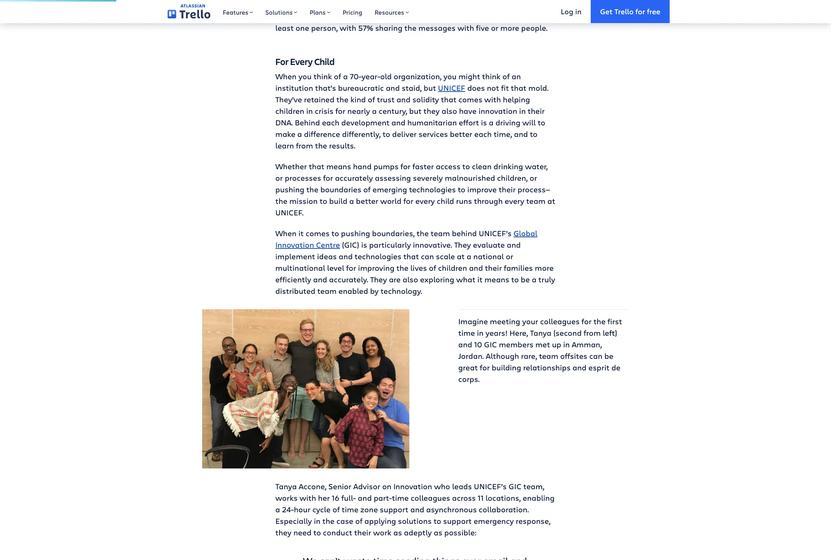 Task type: describe. For each thing, give the bounding box(es) containing it.
for every child
[[275, 55, 335, 68]]

of inside does not fit that mold. they've retained the kind of trust and solidity that comes with helping children in crisis for nearly a century, but they also have innovation in their dna. behind each development and humanitarian effort is a driving will to make a difference differently, to deliver services better each time, and to learn from the results.
[[368, 94, 375, 105]]

need
[[293, 528, 312, 539]]

imagine
[[458, 317, 488, 327]]

for right world
[[403, 196, 413, 206]]

the down difference
[[315, 141, 327, 151]]

in right up
[[563, 340, 570, 350]]

plans
[[310, 8, 326, 16]]

senior
[[329, 482, 351, 492]]

be inside (gic) is particularly innovative. they evaluate and implement ideas and technologies that can scale at a national or multinational level for improving the lives of children and their families more efficiently and accurately. they are also exploring what it means to be a truly distributed team enabled by technology.
[[521, 275, 530, 285]]

distributed
[[275, 286, 315, 297]]

that inside whether that means hand pumps for faster access to clean drinking water, or processes for accurately assessing severely malnourished children, or pushing the boundaries of emerging technologies to improve their process— the mission to build a better world for every child runs through every team at unicef.
[[309, 161, 324, 172]]

they inside the tanya accone, senior advisor on innovation who leads unicef's gic team, works with her 16 full- and part-time colleagues across 11 locations, enabling a 24-hour cycle of time zone support and asynchronous collaboration. especially in the case of applying solutions to support emergency response, they need to conduct their work as adeptly as possible:
[[275, 528, 292, 539]]

offsites
[[560, 351, 588, 362]]

team up innovative.
[[431, 228, 450, 239]]

mission
[[289, 196, 318, 206]]

to right need
[[313, 528, 321, 539]]

might
[[459, 71, 480, 82]]

their inside (gic) is particularly innovative. they evaluate and implement ideas and technologies that can scale at a national or multinational level for improving the lives of children and their families more efficiently and accurately. they are also exploring what it means to be a truly distributed team enabled by technology.
[[485, 263, 502, 274]]

technologies inside (gic) is particularly innovative. they evaluate and implement ideas and technologies that can scale at a national or multinational level for improving the lives of children and their families more efficiently and accurately. they are also exploring what it means to be a truly distributed team enabled by technology.
[[355, 252, 402, 262]]

boundaries,
[[372, 228, 415, 239]]

boundaries
[[320, 185, 362, 195]]

to down will
[[530, 129, 538, 139]]

solutions
[[265, 8, 293, 16]]

innovation inside "global innovation centre"
[[275, 240, 314, 250]]

is inside does not fit that mold. they've retained the kind of trust and solidity that comes with helping children in crisis for nearly a century, but they also have innovation in their dna. behind each development and humanitarian effort is a driving will to make a difference differently, to deliver services better each time, and to learn from the results.
[[481, 117, 487, 128]]

get trello for free link
[[591, 0, 670, 23]]

team inside whether that means hand pumps for faster access to clean drinking water, or processes for accurately assessing severely malnourished children, or pushing the boundaries of emerging technologies to improve their process— the mission to build a better world for every child runs through every team at unicef.
[[526, 196, 546, 206]]

unicef.
[[275, 208, 304, 218]]

can inside imagine meeting your colleagues for the first time in years! here, tanya (second from left) and 10 gic members met up in amman, jordan. although rare, team offsites can be great for building relationships and esprit de corps.
[[590, 351, 603, 362]]

for up (second
[[582, 317, 592, 327]]

2 as from the left
[[434, 528, 442, 539]]

at inside whether that means hand pumps for faster access to clean drinking water, or processes for accurately assessing severely malnourished children, or pushing the boundaries of emerging technologies to improve their process— the mission to build a better world for every child runs through every team at unicef.
[[548, 196, 555, 206]]

jordan.
[[458, 351, 484, 362]]

1 every from the left
[[415, 196, 435, 206]]

2 every from the left
[[505, 196, 524, 206]]

whether
[[275, 161, 307, 172]]

but inside does not fit that mold. they've retained the kind of trust and solidity that comes with helping children in crisis for nearly a century, but they also have innovation in their dna. behind each development and humanitarian effort is a driving will to make a difference differently, to deliver services better each time, and to learn from the results.
[[409, 106, 422, 116]]

works
[[275, 494, 298, 504]]

that inside (gic) is particularly innovative. they evaluate and implement ideas and technologies that can scale at a national or multinational level for improving the lives of children and their families more efficiently and accurately. they are also exploring what it means to be a truly distributed team enabled by technology.
[[404, 252, 419, 262]]

national
[[473, 252, 504, 262]]

hand
[[353, 161, 372, 172]]

children inside (gic) is particularly innovative. they evaluate and implement ideas and technologies that can scale at a national or multinational level for improving the lives of children and their families more efficiently and accurately. they are also exploring what it means to be a truly distributed team enabled by technology.
[[438, 263, 467, 274]]

hour
[[294, 505, 311, 516]]

the inside the tanya accone, senior advisor on innovation who leads unicef's gic team, works with her 16 full- and part-time colleagues across 11 locations, enabling a 24-hour cycle of time zone support and asynchronous collaboration. especially in the case of applying solutions to support emergency response, they need to conduct their work as adeptly as possible:
[[323, 517, 335, 527]]

of up that's
[[334, 71, 341, 82]]

get trello for free
[[600, 6, 661, 16]]

build
[[329, 196, 348, 206]]

in right log
[[575, 6, 582, 16]]

evaluate
[[473, 240, 505, 250]]

in up behind
[[306, 106, 313, 116]]

to right will
[[538, 117, 545, 128]]

esprit
[[589, 363, 610, 373]]

effort
[[459, 117, 479, 128]]

truly
[[539, 275, 555, 285]]

a up the development
[[372, 106, 377, 116]]

imagine meeting your colleagues for the first time in years! here, tanya (second from left) and 10 gic members met up in amman, jordan. although rare, team offsites can be great for building relationships and esprit de corps.
[[458, 317, 622, 385]]

particularly
[[369, 240, 411, 250]]

1 vertical spatial pushing
[[341, 228, 370, 239]]

to left deliver
[[383, 129, 390, 139]]

a inside when you think of a 70-year-old organization, you might think of an institution that's bureaucratic and staid, but
[[343, 71, 348, 82]]

accurately
[[335, 173, 373, 183]]

0 horizontal spatial each
[[322, 117, 340, 128]]

and down 'offsites'
[[573, 363, 587, 373]]

humanitarian
[[407, 117, 457, 128]]

conduct
[[323, 528, 352, 539]]

colleagues inside imagine meeting your colleagues for the first time in years! here, tanya (second from left) and 10 gic members met up in amman, jordan. although rare, team offsites can be great for building relationships and esprit de corps.
[[540, 317, 580, 327]]

means inside whether that means hand pumps for faster access to clean drinking water, or processes for accurately assessing severely malnourished children, or pushing the boundaries of emerging technologies to improve their process— the mission to build a better world for every child runs through every team at unicef.
[[326, 161, 351, 172]]

of left an
[[503, 71, 510, 82]]

cycle
[[312, 505, 331, 516]]

and down global
[[507, 240, 521, 250]]

great
[[458, 363, 478, 373]]

a photo of unicef team members image
[[202, 310, 409, 469]]

ideas
[[317, 252, 337, 262]]

not
[[487, 83, 499, 93]]

also inside (gic) is particularly innovative. they evaluate and implement ideas and technologies that can scale at a national or multinational level for improving the lives of children and their families more efficiently and accurately. they are also exploring what it means to be a truly distributed team enabled by technology.
[[403, 275, 418, 285]]

of down 16
[[333, 505, 340, 516]]

the inside (gic) is particularly innovative. they evaluate and implement ideas and technologies that can scale at a national or multinational level for improving the lives of children and their families more efficiently and accurately. they are also exploring what it means to be a truly distributed team enabled by technology.
[[397, 263, 409, 274]]

they inside does not fit that mold. they've retained the kind of trust and solidity that comes with helping children in crisis for nearly a century, but they also have innovation in their dna. behind each development and humanitarian effort is a driving will to make a difference differently, to deliver services better each time, and to learn from the results.
[[424, 106, 440, 116]]

learn
[[275, 141, 294, 151]]

in up 10
[[477, 328, 484, 339]]

advisor
[[353, 482, 380, 492]]

her
[[318, 494, 330, 504]]

innovation
[[479, 106, 517, 116]]

the up mission
[[306, 185, 319, 195]]

1 horizontal spatial time
[[392, 494, 409, 504]]

building
[[492, 363, 521, 373]]

differently,
[[342, 129, 381, 139]]

retained
[[304, 94, 335, 105]]

whether that means hand pumps for faster access to clean drinking water, or processes for accurately assessing severely malnourished children, or pushing the boundaries of emerging technologies to improve their process— the mission to build a better world for every child runs through every team at unicef.
[[275, 161, 555, 218]]

their inside does not fit that mold. they've retained the kind of trust and solidity that comes with helping children in crisis for nearly a century, but they also have innovation in their dna. behind each development and humanitarian effort is a driving will to make a difference differently, to deliver services better each time, and to learn from the results.
[[528, 106, 545, 116]]

solutions
[[398, 517, 432, 527]]

who
[[434, 482, 450, 492]]

to down asynchronous
[[434, 517, 441, 527]]

runs
[[456, 196, 472, 206]]

when for when you think of a 70-year-old organization, you might think of an institution that's bureaucratic and staid, but
[[275, 71, 297, 82]]

1 vertical spatial support
[[443, 517, 472, 527]]

for up 'assessing'
[[401, 161, 411, 172]]

emergency
[[474, 517, 514, 527]]

world
[[380, 196, 402, 206]]

accone,
[[299, 482, 327, 492]]

exploring
[[420, 275, 454, 285]]

1 vertical spatial comes
[[306, 228, 330, 239]]

their inside whether that means hand pumps for faster access to clean drinking water, or processes for accurately assessing severely malnourished children, or pushing the boundaries of emerging technologies to improve their process— the mission to build a better world for every child runs through every team at unicef.
[[499, 185, 516, 195]]

and down the (gic) at the top of page
[[339, 252, 353, 262]]

for inside does not fit that mold. they've retained the kind of trust and solidity that comes with helping children in crisis for nearly a century, but they also have innovation in their dna. behind each development and humanitarian effort is a driving will to make a difference differently, to deliver services better each time, and to learn from the results.
[[335, 106, 346, 116]]

process—
[[518, 185, 550, 195]]

trust
[[377, 94, 395, 105]]

with inside does not fit that mold. they've retained the kind of trust and solidity that comes with helping children in crisis for nearly a century, but they also have innovation in their dna. behind each development and humanitarian effort is a driving will to make a difference differently, to deliver services better each time, and to learn from the results.
[[484, 94, 501, 105]]

and down level on the left top of page
[[313, 275, 327, 285]]

children inside does not fit that mold. they've retained the kind of trust and solidity that comes with helping children in crisis for nearly a century, but they also have innovation in their dna. behind each development and humanitarian effort is a driving will to make a difference differently, to deliver services better each time, and to learn from the results.
[[275, 106, 304, 116]]

here,
[[510, 328, 528, 339]]

make
[[275, 129, 295, 139]]

but inside when you think of a 70-year-old organization, you might think of an institution that's bureaucratic and staid, but
[[424, 83, 436, 93]]

clean
[[472, 161, 492, 172]]

malnourished
[[445, 173, 495, 183]]

log
[[561, 6, 574, 16]]

accurately.
[[329, 275, 368, 285]]

get
[[600, 6, 613, 16]]

child
[[437, 196, 454, 206]]

children,
[[497, 173, 528, 183]]

enabling
[[523, 494, 555, 504]]

year-
[[362, 71, 380, 82]]

and down century,
[[392, 117, 406, 128]]

corps.
[[458, 374, 480, 385]]

century,
[[379, 106, 407, 116]]

are
[[389, 275, 401, 285]]

part-
[[374, 494, 392, 504]]

(second
[[554, 328, 582, 339]]

will
[[522, 117, 536, 128]]

emerging
[[373, 185, 407, 195]]

lives
[[411, 263, 427, 274]]

to up malnourished
[[463, 161, 470, 172]]

at inside (gic) is particularly innovative. they evaluate and implement ideas and technologies that can scale at a national or multinational level for improving the lives of children and their families more efficiently and accurately. they are also exploring what it means to be a truly distributed team enabled by technology.
[[457, 252, 465, 262]]

development
[[341, 117, 390, 128]]

plans button
[[304, 0, 337, 23]]

amman,
[[572, 340, 602, 350]]

does
[[467, 83, 485, 93]]

that's
[[315, 83, 336, 93]]

to left build
[[320, 196, 327, 206]]

global innovation centre
[[275, 228, 538, 250]]

processes
[[285, 173, 321, 183]]

for inside (gic) is particularly innovative. they evaluate and implement ideas and technologies that can scale at a national or multinational level for improving the lives of children and their families more efficiently and accurately. they are also exploring what it means to be a truly distributed team enabled by technology.
[[346, 263, 356, 274]]

families
[[504, 263, 533, 274]]

unicef link
[[438, 83, 466, 93]]

improve
[[468, 185, 497, 195]]

unicef
[[438, 83, 466, 93]]

0 vertical spatial unicef's
[[479, 228, 512, 239]]

gic inside imagine meeting your colleagues for the first time in years! here, tanya (second from left) and 10 gic members met up in amman, jordan. although rare, team offsites can be great for building relationships and esprit de corps.
[[484, 340, 497, 350]]

the left "kind" on the left of the page
[[336, 94, 349, 105]]

an
[[512, 71, 521, 82]]



Task type: locate. For each thing, give the bounding box(es) containing it.
0 horizontal spatial gic
[[484, 340, 497, 350]]

0 vertical spatial from
[[296, 141, 313, 151]]

but
[[424, 83, 436, 93], [409, 106, 422, 116]]

tanya inside the tanya accone, senior advisor on innovation who leads unicef's gic team, works with her 16 full- and part-time colleagues across 11 locations, enabling a 24-hour cycle of time zone support and asynchronous collaboration. especially in the case of applying solutions to support emergency response, they need to conduct their work as adeptly as possible:
[[275, 482, 297, 492]]

0 vertical spatial is
[[481, 117, 487, 128]]

time
[[458, 328, 475, 339], [392, 494, 409, 504], [342, 505, 359, 516]]

leads
[[452, 482, 472, 492]]

tanya up works
[[275, 482, 297, 492]]

helping
[[503, 94, 530, 105]]

1 vertical spatial at
[[457, 252, 465, 262]]

and up solutions
[[410, 505, 424, 516]]

to up centre
[[332, 228, 339, 239]]

for up accurately.
[[346, 263, 356, 274]]

1 horizontal spatial can
[[590, 351, 603, 362]]

1 horizontal spatial each
[[474, 129, 492, 139]]

what
[[456, 275, 476, 285]]

and inside when you think of a 70-year-old organization, you might think of an institution that's bureaucratic and staid, but
[[386, 83, 400, 93]]

tanya
[[530, 328, 552, 339], [275, 482, 297, 492]]

the up unicef.
[[275, 196, 288, 206]]

features button
[[217, 0, 259, 23]]

and down advisor
[[358, 494, 372, 504]]

can inside (gic) is particularly innovative. they evaluate and implement ideas and technologies that can scale at a national or multinational level for improving the lives of children and their families more efficiently and accurately. they are also exploring what it means to be a truly distributed team enabled by technology.
[[421, 252, 434, 262]]

tanya up met
[[530, 328, 552, 339]]

0 horizontal spatial is
[[361, 240, 367, 250]]

comes
[[459, 94, 483, 105], [306, 228, 330, 239]]

when down unicef.
[[275, 228, 297, 239]]

multinational
[[275, 263, 325, 274]]

0 horizontal spatial it
[[299, 228, 304, 239]]

every down process—
[[505, 196, 524, 206]]

0 vertical spatial they
[[424, 106, 440, 116]]

their left work
[[354, 528, 371, 539]]

0 vertical spatial better
[[450, 129, 472, 139]]

to inside (gic) is particularly innovative. they evaluate and implement ideas and technologies that can scale at a national or multinational level for improving the lives of children and their families more efficiently and accurately. they are also exploring what it means to be a truly distributed team enabled by technology.
[[511, 275, 519, 285]]

be
[[521, 275, 530, 285], [605, 351, 614, 362]]

comes up have
[[459, 94, 483, 105]]

means inside (gic) is particularly innovative. they evaluate and implement ideas and technologies that can scale at a national or multinational level for improving the lives of children and their families more efficiently and accurately. they are also exploring what it means to be a truly distributed team enabled by technology.
[[485, 275, 509, 285]]

1 vertical spatial can
[[590, 351, 603, 362]]

log in link
[[552, 0, 591, 23]]

gic inside the tanya accone, senior advisor on innovation who leads unicef's gic team, works with her 16 full- and part-time colleagues across 11 locations, enabling a 24-hour cycle of time zone support and asynchronous collaboration. especially in the case of applying solutions to support emergency response, they need to conduct their work as adeptly as possible:
[[509, 482, 522, 492]]

of inside whether that means hand pumps for faster access to clean drinking water, or processes for accurately assessing severely malnourished children, or pushing the boundaries of emerging technologies to improve their process— the mission to build a better world for every child runs through every team at unicef.
[[363, 185, 371, 195]]

2 horizontal spatial or
[[530, 173, 537, 183]]

staid,
[[402, 83, 422, 93]]

global innovation centre link
[[275, 228, 538, 250]]

severely
[[413, 173, 443, 183]]

think up that's
[[314, 71, 332, 82]]

response,
[[516, 517, 551, 527]]

0 vertical spatial but
[[424, 83, 436, 93]]

1 horizontal spatial colleagues
[[540, 317, 580, 327]]

organization,
[[394, 71, 442, 82]]

1 as from the left
[[393, 528, 402, 539]]

1 horizontal spatial be
[[605, 351, 614, 362]]

kind
[[351, 94, 366, 105]]

0 horizontal spatial comes
[[306, 228, 330, 239]]

0 vertical spatial they
[[454, 240, 471, 250]]

1 horizontal spatial they
[[454, 240, 471, 250]]

1 horizontal spatial they
[[424, 106, 440, 116]]

free
[[647, 6, 661, 16]]

can up esprit
[[590, 351, 603, 362]]

members
[[499, 340, 534, 350]]

technologies up improving
[[355, 252, 402, 262]]

better inside does not fit that mold. they've retained the kind of trust and solidity that comes with helping children in crisis for nearly a century, but they also have innovation in their dna. behind each development and humanitarian effort is a driving will to make a difference differently, to deliver services better each time, and to learn from the results.
[[450, 129, 472, 139]]

to up runs
[[458, 185, 466, 195]]

0 horizontal spatial time
[[342, 505, 359, 516]]

(gic)
[[342, 240, 359, 250]]

1 horizontal spatial children
[[438, 263, 467, 274]]

collaboration.
[[479, 505, 529, 516]]

1 vertical spatial tanya
[[275, 482, 297, 492]]

0 horizontal spatial as
[[393, 528, 402, 539]]

1 horizontal spatial innovation
[[394, 482, 432, 492]]

can down innovative.
[[421, 252, 434, 262]]

atlassian trello image
[[168, 4, 210, 19]]

1 horizontal spatial means
[[485, 275, 509, 285]]

0 horizontal spatial innovation
[[275, 240, 314, 250]]

2 horizontal spatial time
[[458, 328, 475, 339]]

1 vertical spatial when
[[275, 228, 297, 239]]

a down behind
[[297, 129, 302, 139]]

also
[[442, 106, 457, 116], [403, 275, 418, 285]]

70-
[[350, 71, 362, 82]]

0 vertical spatial time
[[458, 328, 475, 339]]

page progress progress bar
[[0, 0, 116, 2]]

with down accone,
[[300, 494, 316, 504]]

a left 'national' in the top right of the page
[[467, 252, 472, 262]]

fit
[[501, 83, 509, 93]]

1 horizontal spatial think
[[482, 71, 501, 82]]

better left world
[[356, 196, 378, 206]]

when you think of a 70-year-old organization, you might think of an institution that's bureaucratic and staid, but
[[275, 71, 521, 93]]

0 vertical spatial at
[[548, 196, 555, 206]]

met
[[536, 340, 550, 350]]

from inside imagine meeting your colleagues for the first time in years! here, tanya (second from left) and 10 gic members met up in amman, jordan. although rare, team offsites can be great for building relationships and esprit de corps.
[[584, 328, 601, 339]]

tanya inside imagine meeting your colleagues for the first time in years! here, tanya (second from left) and 10 gic members met up in amman, jordan. although rare, team offsites can be great for building relationships and esprit de corps.
[[530, 328, 552, 339]]

gic up locations,
[[509, 482, 522, 492]]

pushing inside whether that means hand pumps for faster access to clean drinking water, or processes for accurately assessing severely malnourished children, or pushing the boundaries of emerging technologies to improve their process— the mission to build a better world for every child runs through every team at unicef.
[[275, 185, 304, 195]]

1 vertical spatial children
[[438, 263, 467, 274]]

faster
[[413, 161, 434, 172]]

0 horizontal spatial colleagues
[[411, 494, 450, 504]]

0 horizontal spatial support
[[380, 505, 409, 516]]

also inside does not fit that mold. they've retained the kind of trust and solidity that comes with helping children in crisis for nearly a century, but they also have innovation in their dna. behind each development and humanitarian effort is a driving will to make a difference differently, to deliver services better each time, and to learn from the results.
[[442, 106, 457, 116]]

0 horizontal spatial children
[[275, 106, 304, 116]]

2 think from the left
[[482, 71, 501, 82]]

and down will
[[514, 129, 528, 139]]

when up institution
[[275, 71, 297, 82]]

also down lives
[[403, 275, 418, 285]]

0 vertical spatial each
[[322, 117, 340, 128]]

1 horizontal spatial or
[[506, 252, 513, 262]]

1 horizontal spatial comes
[[459, 94, 483, 105]]

pumps
[[374, 161, 399, 172]]

every left child
[[415, 196, 435, 206]]

1 vertical spatial time
[[392, 494, 409, 504]]

behind
[[295, 117, 320, 128]]

results.
[[329, 141, 355, 151]]

0 vertical spatial pushing
[[275, 185, 304, 195]]

a
[[343, 71, 348, 82], [372, 106, 377, 116], [489, 117, 494, 128], [297, 129, 302, 139], [349, 196, 354, 206], [467, 252, 472, 262], [532, 275, 537, 285], [275, 505, 280, 516]]

time up solutions
[[392, 494, 409, 504]]

1 vertical spatial innovation
[[394, 482, 432, 492]]

it inside (gic) is particularly innovative. they evaluate and implement ideas and technologies that can scale at a national or multinational level for improving the lives of children and their families more efficiently and accurately. they are also exploring what it means to be a truly distributed team enabled by technology.
[[478, 275, 483, 285]]

when
[[275, 71, 297, 82], [275, 228, 297, 239]]

support up possible:
[[443, 517, 472, 527]]

is right the (gic) at the top of page
[[361, 240, 367, 250]]

colleagues down who
[[411, 494, 450, 504]]

and left 10
[[458, 340, 472, 350]]

you up unicef link on the right top of page
[[444, 71, 457, 82]]

0 vertical spatial colleagues
[[540, 317, 580, 327]]

and down old
[[386, 83, 400, 93]]

0 horizontal spatial or
[[275, 173, 283, 183]]

1 horizontal spatial is
[[481, 117, 487, 128]]

(gic) is particularly innovative. they evaluate and implement ideas and technologies that can scale at a national or multinational level for improving the lives of children and their families more efficiently and accurately. they are also exploring what it means to be a truly distributed team enabled by technology.
[[275, 240, 555, 297]]

2 you from the left
[[444, 71, 457, 82]]

1 horizontal spatial but
[[424, 83, 436, 93]]

solidity
[[413, 94, 439, 105]]

1 vertical spatial from
[[584, 328, 601, 339]]

at right scale
[[457, 252, 465, 262]]

of down accurately
[[363, 185, 371, 195]]

to down families
[[511, 275, 519, 285]]

a left 70- in the left top of the page
[[343, 71, 348, 82]]

time down imagine
[[458, 328, 475, 339]]

have
[[459, 106, 477, 116]]

driving
[[496, 117, 521, 128]]

0 vertical spatial be
[[521, 275, 530, 285]]

children down scale
[[438, 263, 467, 274]]

0 horizontal spatial can
[[421, 252, 434, 262]]

centre
[[316, 240, 340, 250]]

that up helping
[[511, 83, 527, 93]]

of inside (gic) is particularly innovative. they evaluate and implement ideas and technologies that can scale at a national or multinational level for improving the lives of children and their families more efficiently and accurately. they are also exploring what it means to be a truly distributed team enabled by technology.
[[429, 263, 436, 274]]

1 vertical spatial be
[[605, 351, 614, 362]]

team up relationships
[[539, 351, 558, 362]]

a inside whether that means hand pumps for faster access to clean drinking water, or processes for accurately assessing severely malnourished children, or pushing the boundaries of emerging technologies to improve their process— the mission to build a better world for every child runs through every team at unicef.
[[349, 196, 354, 206]]

for
[[636, 6, 645, 16], [335, 106, 346, 116], [401, 161, 411, 172], [323, 173, 333, 183], [403, 196, 413, 206], [346, 263, 356, 274], [582, 317, 592, 327], [480, 363, 490, 373]]

1 you from the left
[[299, 71, 312, 82]]

left)
[[603, 328, 617, 339]]

innovation inside the tanya accone, senior advisor on innovation who leads unicef's gic team, works with her 16 full- and part-time colleagues across 11 locations, enabling a 24-hour cycle of time zone support and asynchronous collaboration. especially in the case of applying solutions to support emergency response, they need to conduct their work as adeptly as possible:
[[394, 482, 432, 492]]

0 horizontal spatial better
[[356, 196, 378, 206]]

2 when from the top
[[275, 228, 297, 239]]

drinking
[[494, 161, 523, 172]]

when inside when you think of a 70-year-old organization, you might think of an institution that's bureaucratic and staid, but
[[275, 71, 297, 82]]

1 horizontal spatial pushing
[[341, 228, 370, 239]]

a down innovation
[[489, 117, 494, 128]]

1 vertical spatial is
[[361, 240, 367, 250]]

when for when it comes to pushing boundaries, the team behind unicef's
[[275, 228, 297, 239]]

services
[[419, 129, 448, 139]]

to
[[538, 117, 545, 128], [383, 129, 390, 139], [530, 129, 538, 139], [463, 161, 470, 172], [458, 185, 466, 195], [320, 196, 327, 206], [332, 228, 339, 239], [511, 275, 519, 285], [434, 517, 441, 527], [313, 528, 321, 539]]

and down staid, on the top of the page
[[397, 94, 411, 105]]

their down 'national' in the top right of the page
[[485, 263, 502, 274]]

for left free
[[636, 6, 645, 16]]

think up not
[[482, 71, 501, 82]]

1 vertical spatial unicef's
[[474, 482, 507, 492]]

for right crisis
[[335, 106, 346, 116]]

when it comes to pushing boundaries, the team behind unicef's
[[275, 228, 514, 239]]

each
[[322, 117, 340, 128], [474, 129, 492, 139]]

0 horizontal spatial you
[[299, 71, 312, 82]]

gic right 10
[[484, 340, 497, 350]]

that up processes
[[309, 161, 324, 172]]

a inside the tanya accone, senior advisor on innovation who leads unicef's gic team, works with her 16 full- and part-time colleagues across 11 locations, enabling a 24-hour cycle of time zone support and asynchronous collaboration. especially in the case of applying solutions to support emergency response, they need to conduct their work as adeptly as possible:
[[275, 505, 280, 516]]

0 vertical spatial can
[[421, 252, 434, 262]]

pushing
[[275, 185, 304, 195], [341, 228, 370, 239]]

0 horizontal spatial pushing
[[275, 185, 304, 195]]

that down unicef link on the right top of page
[[441, 94, 457, 105]]

features
[[223, 8, 248, 16]]

a left truly at the right
[[532, 275, 537, 285]]

of right case
[[355, 517, 363, 527]]

for right great
[[480, 363, 490, 373]]

1 horizontal spatial also
[[442, 106, 457, 116]]

children down they've
[[275, 106, 304, 116]]

unicef's
[[479, 228, 512, 239], [474, 482, 507, 492]]

means up accurately
[[326, 161, 351, 172]]

resources
[[375, 8, 404, 16]]

0 horizontal spatial also
[[403, 275, 418, 285]]

of up exploring
[[429, 263, 436, 274]]

colleagues up (second
[[540, 317, 580, 327]]

but up solidity
[[424, 83, 436, 93]]

institution
[[275, 83, 313, 93]]

1 horizontal spatial technologies
[[409, 185, 456, 195]]

comes inside does not fit that mold. they've retained the kind of trust and solidity that comes with helping children in crisis for nearly a century, but they also have innovation in their dna. behind each development and humanitarian effort is a driving will to make a difference differently, to deliver services better each time, and to learn from the results.
[[459, 94, 483, 105]]

time inside imagine meeting your colleagues for the first time in years! here, tanya (second from left) and 10 gic members met up in amman, jordan. although rare, team offsites can be great for building relationships and esprit de corps.
[[458, 328, 475, 339]]

be inside imagine meeting your colleagues for the first time in years! here, tanya (second from left) and 10 gic members met up in amman, jordan. although rare, team offsites can be great for building relationships and esprit de corps.
[[605, 351, 614, 362]]

or up families
[[506, 252, 513, 262]]

better down the effort
[[450, 129, 472, 139]]

in inside the tanya accone, senior advisor on innovation who leads unicef's gic team, works with her 16 full- and part-time colleagues across 11 locations, enabling a 24-hour cycle of time zone support and asynchronous collaboration. especially in the case of applying solutions to support emergency response, they need to conduct their work as adeptly as possible:
[[314, 517, 321, 527]]

colleagues inside the tanya accone, senior advisor on innovation who leads unicef's gic team, works with her 16 full- and part-time colleagues across 11 locations, enabling a 24-hour cycle of time zone support and asynchronous collaboration. especially in the case of applying solutions to support emergency response, they need to conduct their work as adeptly as possible:
[[411, 494, 450, 504]]

or inside (gic) is particularly innovative. they evaluate and implement ideas and technologies that can scale at a national or multinational level for improving the lives of children and their families more efficiently and accurately. they are also exploring what it means to be a truly distributed team enabled by technology.
[[506, 252, 513, 262]]

implement
[[275, 252, 315, 262]]

0 vertical spatial with
[[484, 94, 501, 105]]

for up boundaries
[[323, 173, 333, 183]]

it right what
[[478, 275, 483, 285]]

in down cycle on the left of page
[[314, 517, 321, 527]]

0 vertical spatial when
[[275, 71, 297, 82]]

the up innovative.
[[417, 228, 429, 239]]

1 horizontal spatial you
[[444, 71, 457, 82]]

case
[[337, 517, 353, 527]]

be up de
[[605, 351, 614, 362]]

is inside (gic) is particularly innovative. they evaluate and implement ideas and technologies that can scale at a national or multinational level for improving the lives of children and their families more efficiently and accurately. they are also exploring what it means to be a truly distributed team enabled by technology.
[[361, 240, 367, 250]]

0 vertical spatial it
[[299, 228, 304, 239]]

each down the effort
[[474, 129, 492, 139]]

every
[[415, 196, 435, 206], [505, 196, 524, 206]]

1 vertical spatial each
[[474, 129, 492, 139]]

10
[[474, 340, 482, 350]]

zone
[[361, 505, 378, 516]]

1 vertical spatial better
[[356, 196, 378, 206]]

1 think from the left
[[314, 71, 332, 82]]

0 horizontal spatial technologies
[[355, 252, 402, 262]]

unicef's inside the tanya accone, senior advisor on innovation who leads unicef's gic team, works with her 16 full- and part-time colleagues across 11 locations, enabling a 24-hour cycle of time zone support and asynchronous collaboration. especially in the case of applying solutions to support emergency response, they need to conduct their work as adeptly as possible:
[[474, 482, 507, 492]]

is right the effort
[[481, 117, 487, 128]]

0 horizontal spatial means
[[326, 161, 351, 172]]

it
[[299, 228, 304, 239], [478, 275, 483, 285]]

team inside (gic) is particularly innovative. they evaluate and implement ideas and technologies that can scale at a national or multinational level for improving the lives of children and their families more efficiently and accurately. they are also exploring what it means to be a truly distributed team enabled by technology.
[[317, 286, 337, 297]]

1 vertical spatial gic
[[509, 482, 522, 492]]

1 horizontal spatial better
[[450, 129, 472, 139]]

in down helping
[[519, 106, 526, 116]]

you down for every child
[[299, 71, 312, 82]]

1 horizontal spatial tanya
[[530, 328, 552, 339]]

1 vertical spatial they
[[275, 528, 292, 539]]

and up what
[[469, 263, 483, 274]]

it down unicef.
[[299, 228, 304, 239]]

better inside whether that means hand pumps for faster access to clean drinking water, or processes for accurately assessing severely malnourished children, or pushing the boundaries of emerging technologies to improve their process— the mission to build a better world for every child runs through every team at unicef.
[[356, 196, 378, 206]]

1 horizontal spatial with
[[484, 94, 501, 105]]

1 vertical spatial technologies
[[355, 252, 402, 262]]

comes up centre
[[306, 228, 330, 239]]

team down process—
[[526, 196, 546, 206]]

0 horizontal spatial from
[[296, 141, 313, 151]]

innovation
[[275, 240, 314, 250], [394, 482, 432, 492]]

as right adeptly
[[434, 528, 442, 539]]

0 vertical spatial technologies
[[409, 185, 456, 195]]

team inside imagine meeting your colleagues for the first time in years! here, tanya (second from left) and 10 gic members met up in amman, jordan. although rare, team offsites can be great for building relationships and esprit de corps.
[[539, 351, 558, 362]]

up
[[552, 340, 561, 350]]

work
[[373, 528, 392, 539]]

1 horizontal spatial from
[[584, 328, 601, 339]]

their down children,
[[499, 185, 516, 195]]

means
[[326, 161, 351, 172], [485, 275, 509, 285]]

0 vertical spatial support
[[380, 505, 409, 516]]

they down improving
[[370, 275, 387, 285]]

0 horizontal spatial but
[[409, 106, 422, 116]]

0 horizontal spatial tanya
[[275, 482, 297, 492]]

the left first
[[594, 317, 606, 327]]

1 vertical spatial but
[[409, 106, 422, 116]]

0 horizontal spatial every
[[415, 196, 435, 206]]

but down solidity
[[409, 106, 422, 116]]

1 horizontal spatial gic
[[509, 482, 522, 492]]

1 horizontal spatial at
[[548, 196, 555, 206]]

0 horizontal spatial they
[[370, 275, 387, 285]]

0 vertical spatial tanya
[[530, 328, 552, 339]]

your
[[522, 317, 538, 327]]

with inside the tanya accone, senior advisor on innovation who leads unicef's gic team, works with her 16 full- and part-time colleagues across 11 locations, enabling a 24-hour cycle of time zone support and asynchronous collaboration. especially in the case of applying solutions to support emergency response, they need to conduct their work as adeptly as possible:
[[300, 494, 316, 504]]

1 vertical spatial it
[[478, 275, 483, 285]]

0 vertical spatial comes
[[459, 94, 483, 105]]

efficiently
[[275, 275, 311, 285]]

and
[[386, 83, 400, 93], [397, 94, 411, 105], [392, 117, 406, 128], [514, 129, 528, 139], [507, 240, 521, 250], [339, 252, 353, 262], [469, 263, 483, 274], [313, 275, 327, 285], [458, 340, 472, 350], [573, 363, 587, 373], [358, 494, 372, 504], [410, 505, 424, 516]]

1 when from the top
[[275, 71, 297, 82]]

means down families
[[485, 275, 509, 285]]

unicef's up "11"
[[474, 482, 507, 492]]

every
[[290, 55, 313, 68]]

the inside imagine meeting your colleagues for the first time in years! here, tanya (second from left) and 10 gic members met up in amman, jordan. although rare, team offsites can be great for building relationships and esprit de corps.
[[594, 317, 606, 327]]

their inside the tanya accone, senior advisor on innovation who leads unicef's gic team, works with her 16 full- and part-time colleagues across 11 locations, enabling a 24-hour cycle of time zone support and asynchronous collaboration. especially in the case of applying solutions to support emergency response, they need to conduct their work as adeptly as possible:
[[354, 528, 371, 539]]

2 vertical spatial time
[[342, 505, 359, 516]]

0 horizontal spatial they
[[275, 528, 292, 539]]

pricing link
[[337, 0, 369, 23]]

applying
[[365, 517, 396, 527]]

crisis
[[315, 106, 334, 116]]

0 horizontal spatial at
[[457, 252, 465, 262]]

time down full-
[[342, 505, 359, 516]]

tanya accone, senior advisor on innovation who leads unicef's gic team, works with her 16 full- and part-time colleagues across 11 locations, enabling a 24-hour cycle of time zone support and asynchronous collaboration. especially in the case of applying solutions to support emergency response, they need to conduct their work as adeptly as possible:
[[275, 482, 555, 539]]

asynchronous
[[426, 505, 477, 516]]

1 vertical spatial they
[[370, 275, 387, 285]]

level
[[327, 263, 344, 274]]

improving
[[358, 263, 395, 274]]

of right "kind" on the left of the page
[[368, 94, 375, 105]]

1 vertical spatial also
[[403, 275, 418, 285]]

1 horizontal spatial every
[[505, 196, 524, 206]]

from inside does not fit that mold. they've retained the kind of trust and solidity that comes with helping children in crisis for nearly a century, but they also have innovation in their dna. behind each development and humanitarian effort is a driving will to make a difference differently, to deliver services better each time, and to learn from the results.
[[296, 141, 313, 151]]

1 vertical spatial with
[[300, 494, 316, 504]]

the down cycle on the left of page
[[323, 517, 335, 527]]

24-
[[282, 505, 294, 516]]

they
[[454, 240, 471, 250], [370, 275, 387, 285]]

technologies inside whether that means hand pumps for faster access to clean drinking water, or processes for accurately assessing severely malnourished children, or pushing the boundaries of emerging technologies to improve their process— the mission to build a better world for every child runs through every team at unicef.
[[409, 185, 456, 195]]

0 horizontal spatial with
[[300, 494, 316, 504]]

child
[[314, 55, 335, 68]]

each down crisis
[[322, 117, 340, 128]]

is
[[481, 117, 487, 128], [361, 240, 367, 250]]

1 horizontal spatial support
[[443, 517, 472, 527]]

innovation right on
[[394, 482, 432, 492]]



Task type: vqa. For each thing, say whether or not it's contained in the screenshot.
ALWAYS PUBLIC
no



